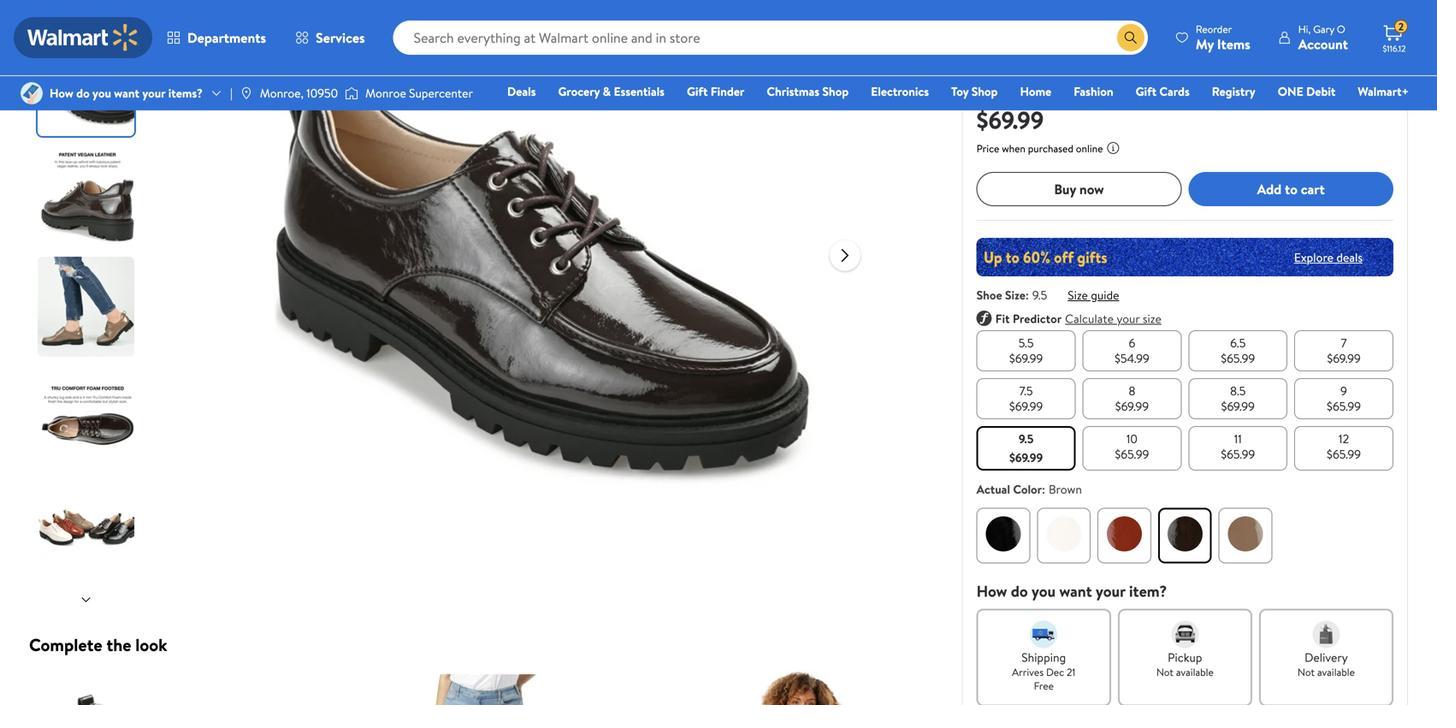 Task type: describe. For each thing, give the bounding box(es) containing it.
8.5 $69.99
[[1222, 383, 1255, 415]]

$116.12
[[1383, 43, 1407, 54]]

10 $65.99
[[1115, 430, 1150, 463]]

gift for gift finder
[[687, 83, 708, 100]]

one debit link
[[1271, 82, 1344, 101]]

size guide
[[1068, 287, 1120, 303]]

registry link
[[1205, 82, 1264, 101]]

calculate your size button
[[1066, 310, 1162, 327]]

pickup
[[1168, 649, 1203, 666]]

oxford
[[1224, 34, 1278, 58]]

christmas shop
[[767, 83, 849, 100]]

monroe,
[[260, 85, 304, 101]]

: for color
[[1042, 481, 1046, 498]]

debit
[[1307, 83, 1336, 100]]

your for item?
[[1096, 581, 1126, 602]]

electronics link
[[864, 82, 937, 101]]

7.5 $69.99
[[1010, 383, 1043, 415]]

5.5
[[1019, 335, 1034, 351]]

$65.99 for 11
[[1221, 446, 1256, 463]]

$69.99 for 8.5 $69.99
[[1222, 398, 1255, 415]]

guide
[[1091, 287, 1120, 303]]

purchased
[[1028, 141, 1074, 156]]

 image for how do you want your items?
[[21, 82, 43, 104]]

shipping
[[1022, 649, 1066, 666]]

account
[[1299, 35, 1349, 53]]

21
[[1067, 665, 1076, 680]]

zoom image modal image
[[901, 39, 921, 60]]

next image image
[[79, 593, 93, 607]]

one debit
[[1278, 83, 1336, 100]]

gary
[[1314, 22, 1335, 36]]

finder
[[711, 83, 745, 100]]

2
[[1399, 19, 1405, 34]]

journee collection womens zina oxford almond toe lace-up flats image
[[269, 0, 816, 541]]

search icon image
[[1124, 31, 1138, 45]]

Walmart Site-Wide search field
[[393, 21, 1148, 55]]

monroe, 10950
[[260, 85, 338, 101]]

$69.99 for 7.5 $69.99
[[1010, 398, 1043, 415]]

womens
[[1121, 34, 1184, 58]]

departments
[[187, 28, 266, 47]]

add to cart
[[1258, 180, 1325, 198]]

intent image for shipping image
[[1031, 621, 1058, 648]]

your for items?
[[142, 85, 165, 101]]

dec
[[1047, 665, 1065, 680]]

brown
[[1049, 481, 1083, 498]]

next media item image
[[835, 245, 856, 266]]

explore
[[1295, 249, 1334, 266]]

0 vertical spatial collection
[[1022, 13, 1076, 30]]

delivery
[[1305, 649, 1349, 666]]

home
[[1021, 83, 1052, 100]]

deals
[[508, 83, 536, 100]]

walmart image
[[27, 24, 139, 51]]

6
[[1129, 335, 1136, 351]]

predictor
[[1013, 310, 1062, 327]]

monroe
[[366, 85, 406, 101]]

$69.99 up when
[[977, 103, 1044, 137]]

add
[[1258, 180, 1282, 198]]

how do you want your item?
[[977, 581, 1168, 602]]

up to sixty percent off deals. shop now. image
[[977, 238, 1394, 276]]

toy
[[952, 83, 969, 100]]

explore deals
[[1295, 249, 1363, 266]]

the
[[107, 633, 131, 657]]

actual color : brown
[[977, 481, 1083, 498]]

$65.99 for 9
[[1327, 398, 1362, 415]]

registry
[[1212, 83, 1256, 100]]

one
[[1278, 83, 1304, 100]]

deals
[[1337, 249, 1363, 266]]

departments button
[[152, 17, 281, 58]]

items
[[1218, 35, 1251, 53]]

supercenter
[[409, 85, 473, 101]]

price
[[977, 141, 1000, 156]]

item?
[[1130, 581, 1168, 602]]

12
[[1339, 430, 1350, 447]]

9 $65.99
[[1327, 383, 1362, 415]]

items?
[[168, 85, 203, 101]]

walmart+ link
[[1351, 82, 1417, 101]]

10
[[1127, 430, 1138, 447]]

&
[[603, 83, 611, 100]]

gift finder
[[687, 83, 745, 100]]

pickup not available
[[1157, 649, 1214, 680]]

available for delivery
[[1318, 665, 1356, 680]]

journee collection womens zina oxford almond toe lace-up flats - image 4 of 6 image
[[38, 367, 138, 467]]

image of item 4 image
[[647, 669, 942, 705]]

gift finder link
[[679, 82, 753, 101]]

home link
[[1013, 82, 1060, 101]]

now
[[1080, 180, 1105, 198]]

cards
[[1160, 83, 1190, 100]]

shop for christmas shop
[[823, 83, 849, 100]]

7 $69.99
[[1328, 335, 1361, 367]]

$65.99 for 6.5
[[1221, 350, 1256, 367]]

 image for monroe, 10950
[[239, 86, 253, 100]]

journee collection womens zina oxford almond toe lace-up flats - image 5 of 6 image
[[38, 478, 138, 578]]

9.5 inside 9.5 $69.99
[[1019, 430, 1034, 447]]

how do you want your items?
[[50, 85, 203, 101]]

deals link
[[500, 82, 544, 101]]

journee collection journee collection womens zina oxford almond toe lace-up flats
[[977, 13, 1370, 84]]

12 $65.99
[[1327, 430, 1362, 463]]

$69.99 for 5.5 $69.99
[[1010, 350, 1043, 367]]

not for delivery
[[1298, 665, 1315, 680]]

2 size from the left
[[1068, 287, 1088, 303]]

buy
[[1055, 180, 1077, 198]]

shoe
[[977, 287, 1003, 303]]

want for item?
[[1060, 581, 1093, 602]]

available for pickup
[[1177, 665, 1214, 680]]

5.5 $69.99
[[1010, 335, 1043, 367]]

fashion
[[1074, 83, 1114, 100]]

color
[[1014, 481, 1042, 498]]

image of item 2 image
[[338, 669, 633, 705]]

online
[[1076, 141, 1103, 156]]

arrives
[[1013, 665, 1044, 680]]

1 vertical spatial your
[[1117, 310, 1140, 327]]

explore deals link
[[1288, 242, 1370, 272]]



Task type: vqa. For each thing, say whether or not it's contained in the screenshot.


Task type: locate. For each thing, give the bounding box(es) containing it.
9.5 down 7.5 $69.99
[[1019, 430, 1034, 447]]

: up fit predictor
[[1026, 287, 1029, 303]]

journee collection womens zina oxford almond toe lace-up flats - image 1 of 6 image
[[38, 36, 138, 136]]

fit predictor
[[996, 310, 1062, 327]]

0 vertical spatial want
[[114, 85, 139, 101]]

calculate
[[1066, 310, 1114, 327]]

$65.99 down 8 $69.99 at the right bottom
[[1115, 446, 1150, 463]]

9.5 up the predictor
[[1033, 287, 1048, 303]]

almond
[[1282, 34, 1341, 58]]

size
[[1006, 287, 1026, 303], [1068, 287, 1088, 303]]

available inside delivery not available
[[1318, 665, 1356, 680]]

0 horizontal spatial do
[[76, 85, 90, 101]]

: for size
[[1026, 287, 1029, 303]]

0 horizontal spatial how
[[50, 85, 73, 101]]

1 horizontal spatial how
[[977, 581, 1008, 602]]

shop for toy shop
[[972, 83, 998, 100]]

$65.99 for 10
[[1115, 446, 1150, 463]]

available down intent image for pickup
[[1177, 665, 1214, 680]]

$65.99 for 12
[[1327, 446, 1362, 463]]

available inside pickup not available
[[1177, 665, 1214, 680]]

6.5
[[1231, 335, 1246, 351]]

1 horizontal spatial not
[[1298, 665, 1315, 680]]

shop right toy in the top right of the page
[[972, 83, 998, 100]]

$69.99 for 9.5 $69.99
[[1010, 449, 1043, 466]]

2 journee from the top
[[977, 34, 1037, 58]]

8.5
[[1231, 383, 1246, 399]]

1 vertical spatial journee
[[977, 34, 1037, 58]]

0 vertical spatial do
[[76, 85, 90, 101]]

0 horizontal spatial available
[[1177, 665, 1214, 680]]

8 $69.99
[[1116, 383, 1149, 415]]

6.5 $65.99
[[1221, 335, 1256, 367]]

journee
[[977, 13, 1019, 30], [977, 34, 1037, 58]]

1 vertical spatial collection
[[1041, 34, 1117, 58]]

1 not from the left
[[1157, 665, 1174, 680]]

1 horizontal spatial  image
[[239, 86, 253, 100]]

2 available from the left
[[1318, 665, 1356, 680]]

$69.99 for 7 $69.99
[[1328, 350, 1361, 367]]

not down intent image for delivery
[[1298, 665, 1315, 680]]

7
[[1342, 335, 1348, 351]]

hi,
[[1299, 22, 1311, 36]]

2 vertical spatial your
[[1096, 581, 1126, 602]]

|
[[230, 85, 233, 101]]

$69.99 for 8 $69.99
[[1116, 398, 1149, 415]]

1 vertical spatial you
[[1032, 581, 1056, 602]]

electronics
[[871, 83, 929, 100]]

 image down walmart image
[[21, 82, 43, 104]]

$69.99 up 10
[[1116, 398, 1149, 415]]

intent image for delivery image
[[1313, 621, 1341, 648]]

you up intent image for shipping
[[1032, 581, 1056, 602]]

journee collection womens zina oxford almond toe lace-up flats - image 3 of 6 image
[[38, 257, 138, 357]]

look
[[135, 633, 167, 657]]

1 horizontal spatial do
[[1011, 581, 1028, 602]]

not inside pickup not available
[[1157, 665, 1174, 680]]

your
[[142, 85, 165, 101], [1117, 310, 1140, 327], [1096, 581, 1126, 602]]

do down walmart image
[[76, 85, 90, 101]]

$65.99 down 9 $65.99
[[1327, 446, 1362, 463]]

1 horizontal spatial available
[[1318, 665, 1356, 680]]

shoe size list
[[974, 327, 1398, 474]]

calculate your size
[[1066, 310, 1162, 327]]

0 horizontal spatial you
[[92, 85, 111, 101]]

1 horizontal spatial you
[[1032, 581, 1056, 602]]

$69.99 up the 9
[[1328, 350, 1361, 367]]

1 vertical spatial :
[[1042, 481, 1046, 498]]

0 horizontal spatial not
[[1157, 665, 1174, 680]]

toy shop
[[952, 83, 998, 100]]

shipping arrives dec 21 free
[[1013, 649, 1076, 693]]

shop right christmas
[[823, 83, 849, 100]]

do for how do you want your item?
[[1011, 581, 1028, 602]]

add to cart button
[[1189, 172, 1394, 206]]

$65.99 up 8.5
[[1221, 350, 1256, 367]]

do up shipping
[[1011, 581, 1028, 602]]

1 vertical spatial want
[[1060, 581, 1093, 602]]

1 vertical spatial 9.5
[[1019, 430, 1034, 447]]

you down walmart image
[[92, 85, 111, 101]]

2 not from the left
[[1298, 665, 1315, 680]]

11
[[1235, 430, 1242, 447]]

size
[[1143, 310, 1162, 327]]

1 available from the left
[[1177, 665, 1214, 680]]

gift cards
[[1136, 83, 1190, 100]]

0 horizontal spatial shop
[[823, 83, 849, 100]]

christmas shop link
[[759, 82, 857, 101]]

how for how do you want your item?
[[977, 581, 1008, 602]]

actual color list
[[974, 505, 1398, 567]]

0 horizontal spatial :
[[1026, 287, 1029, 303]]

fit predictor button
[[996, 310, 1062, 327]]

0 vertical spatial you
[[92, 85, 111, 101]]

complete the look
[[29, 633, 167, 657]]

christmas
[[767, 83, 820, 100]]

0 vertical spatial how
[[50, 85, 73, 101]]

1 vertical spatial how
[[977, 581, 1008, 602]]

walmart+
[[1358, 83, 1410, 100]]

0 horizontal spatial want
[[114, 85, 139, 101]]

your left size
[[1117, 310, 1140, 327]]

9.5
[[1033, 287, 1048, 303], [1019, 430, 1034, 447]]

you for how do you want your items?
[[92, 85, 111, 101]]

0 vertical spatial 9.5
[[1033, 287, 1048, 303]]

0 horizontal spatial gift
[[687, 83, 708, 100]]

size up calculate
[[1068, 287, 1088, 303]]

1 journee from the top
[[977, 13, 1019, 30]]

do for how do you want your items?
[[76, 85, 90, 101]]

toe
[[1344, 34, 1370, 58]]

o
[[1338, 22, 1346, 36]]

11 $65.99
[[1221, 430, 1256, 463]]

to
[[1285, 180, 1298, 198]]

size right shoe
[[1006, 287, 1026, 303]]

widget
[[977, 310, 1394, 327]]

how for how do you want your items?
[[50, 85, 73, 101]]

image of item 0 image
[[29, 669, 324, 705]]

not down intent image for pickup
[[1157, 665, 1174, 680]]

when
[[1002, 141, 1026, 156]]

want left items?
[[114, 85, 139, 101]]

list
[[22, 669, 949, 705]]

10950
[[307, 85, 338, 101]]

intent image for pickup image
[[1172, 621, 1199, 648]]

fashion link
[[1067, 82, 1122, 101]]

 image
[[345, 85, 359, 102]]

: left brown
[[1042, 481, 1046, 498]]

8
[[1129, 383, 1136, 399]]

your left items?
[[142, 85, 165, 101]]

2 shop from the left
[[972, 83, 998, 100]]

lace-
[[977, 60, 1017, 84]]

1 size from the left
[[1006, 287, 1026, 303]]

1 horizontal spatial shop
[[972, 83, 998, 100]]

complete
[[29, 633, 102, 657]]

$65.99 down 8.5 $69.99
[[1221, 446, 1256, 463]]

monroe supercenter
[[366, 85, 473, 101]]

do
[[76, 85, 90, 101], [1011, 581, 1028, 602]]

Search search field
[[393, 21, 1148, 55]]

available down intent image for delivery
[[1318, 665, 1356, 680]]

gift left finder
[[687, 83, 708, 100]]

fit
[[996, 310, 1010, 327]]

reorder
[[1196, 22, 1233, 36]]

services button
[[281, 17, 380, 58]]

1 vertical spatial do
[[1011, 581, 1028, 602]]

grocery & essentials
[[558, 83, 665, 100]]

flats
[[1040, 60, 1076, 84]]

not inside delivery not available
[[1298, 665, 1315, 680]]

reorder my items
[[1196, 22, 1251, 53]]

2 gift from the left
[[1136, 83, 1157, 100]]

not for pickup
[[1157, 665, 1174, 680]]

up
[[1017, 60, 1036, 84]]

$65.99 up '12'
[[1327, 398, 1362, 415]]

$69.99 up "11"
[[1222, 398, 1255, 415]]

7.5
[[1020, 383, 1033, 399]]

$69.99
[[977, 103, 1044, 137], [1010, 350, 1043, 367], [1328, 350, 1361, 367], [1010, 398, 1043, 415], [1116, 398, 1149, 415], [1222, 398, 1255, 415], [1010, 449, 1043, 466]]

1 shop from the left
[[823, 83, 849, 100]]

grocery & essentials link
[[551, 82, 673, 101]]

1 horizontal spatial :
[[1042, 481, 1046, 498]]

0 horizontal spatial size
[[1006, 287, 1026, 303]]

$54.99
[[1115, 350, 1150, 367]]

not
[[1157, 665, 1174, 680], [1298, 665, 1315, 680]]

gift left cards
[[1136, 83, 1157, 100]]

 image right the | at the top left of page
[[239, 86, 253, 100]]

1 gift from the left
[[687, 83, 708, 100]]

add to favorites list, journee collection womens zina oxford almond toe lace-up flats image
[[901, 1, 921, 23]]

hi, gary o account
[[1299, 22, 1349, 53]]

9.5 $69.99
[[1010, 430, 1043, 466]]

1 horizontal spatial want
[[1060, 581, 1093, 602]]

0 vertical spatial :
[[1026, 287, 1029, 303]]

cart
[[1302, 180, 1325, 198]]

$69.99 up color
[[1010, 449, 1043, 466]]

your left item? at the bottom right of the page
[[1096, 581, 1126, 602]]

buy now button
[[977, 172, 1182, 206]]

zina
[[1189, 34, 1220, 58]]

0 horizontal spatial  image
[[21, 82, 43, 104]]

gift for gift cards
[[1136, 83, 1157, 100]]

1 horizontal spatial size
[[1068, 287, 1088, 303]]

legal information image
[[1107, 141, 1121, 155]]

 image
[[21, 82, 43, 104], [239, 86, 253, 100]]

you for how do you want your item?
[[1032, 581, 1056, 602]]

$69.99 up 7.5
[[1010, 350, 1043, 367]]

want for items?
[[114, 85, 139, 101]]

$69.99 up 9.5 $69.99
[[1010, 398, 1043, 415]]

free
[[1034, 679, 1054, 693]]

1 horizontal spatial gift
[[1136, 83, 1157, 100]]

journee collection link
[[977, 13, 1076, 30]]

grocery
[[558, 83, 600, 100]]

0 vertical spatial your
[[142, 85, 165, 101]]

shop
[[823, 83, 849, 100], [972, 83, 998, 100]]

:
[[1026, 287, 1029, 303], [1042, 481, 1046, 498]]

widget containing fit predictor
[[977, 310, 1394, 327]]

journee collection womens zina oxford almond toe lace-up flats - image 2 of 6 image
[[38, 146, 138, 246]]

0 vertical spatial journee
[[977, 13, 1019, 30]]

want left item? at the bottom right of the page
[[1060, 581, 1093, 602]]



